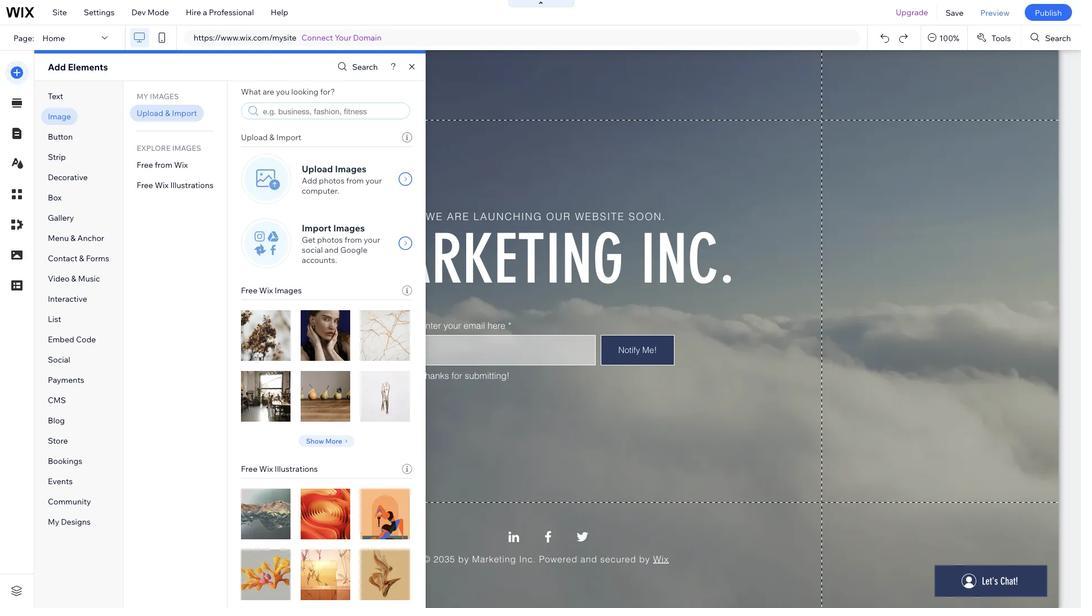 Task type: describe. For each thing, give the bounding box(es) containing it.
1 horizontal spatial search button
[[1022, 25, 1081, 50]]

community
[[48, 497, 91, 507]]

& right the video
[[71, 274, 76, 284]]

get
[[302, 235, 316, 245]]

forms
[[86, 253, 109, 263]]

list
[[48, 314, 61, 324]]

& right menu
[[71, 233, 76, 243]]

box
[[48, 193, 62, 202]]

0 vertical spatial free wix illustrations
[[137, 180, 214, 190]]

a
[[203, 7, 207, 17]]

help
[[271, 7, 288, 17]]

blog
[[48, 416, 65, 426]]

& down are
[[269, 132, 275, 142]]

events
[[48, 477, 73, 486]]

domain
[[353, 33, 382, 43]]

menu
[[48, 233, 69, 243]]

video & music
[[48, 274, 100, 284]]

from for import images
[[345, 235, 362, 245]]

from for upload images
[[346, 176, 364, 186]]

1 vertical spatial illustrations
[[275, 464, 318, 474]]

designs
[[61, 517, 91, 527]]

dev mode
[[131, 7, 169, 17]]

my designs
[[48, 517, 91, 527]]

1 vertical spatial upload
[[241, 132, 268, 142]]

store
[[48, 436, 68, 446]]

gallery
[[48, 213, 74, 223]]

bookings
[[48, 456, 82, 466]]

0 horizontal spatial upload & import
[[137, 108, 197, 118]]

hire
[[186, 7, 201, 17]]

my for my designs
[[48, 517, 59, 527]]

tools
[[992, 33, 1011, 43]]

explore images
[[137, 143, 201, 153]]

menu & anchor
[[48, 233, 104, 243]]

social
[[48, 355, 70, 365]]

contact
[[48, 253, 77, 263]]

save
[[946, 7, 964, 17]]

images for explore
[[172, 143, 201, 153]]

images for import
[[333, 222, 365, 234]]

connect
[[302, 33, 333, 43]]

are
[[263, 87, 274, 97]]

dev
[[131, 7, 146, 17]]

publish
[[1035, 7, 1062, 17]]

computer.
[[302, 186, 339, 196]]

image
[[48, 112, 71, 121]]

photos for import
[[317, 235, 343, 245]]

decorative
[[48, 172, 88, 182]]

0 vertical spatial import
[[172, 108, 197, 118]]

button
[[48, 132, 73, 142]]

settings
[[84, 7, 115, 17]]

upload inside upload images add photos from your computer.
[[302, 163, 333, 175]]

professional
[[209, 7, 254, 17]]

and
[[325, 245, 339, 255]]

text
[[48, 91, 63, 101]]

https://www.wix.com/mysite
[[194, 33, 297, 43]]

site
[[52, 7, 67, 17]]

import inside the "import images get photos from your social and google accounts."
[[302, 222, 331, 234]]

e.g. business, fashion, fitness field
[[262, 106, 406, 116]]

music
[[78, 274, 100, 284]]

tools button
[[968, 25, 1021, 50]]

0 vertical spatial from
[[155, 160, 172, 170]]

code
[[76, 335, 96, 344]]



Task type: locate. For each thing, give the bounding box(es) containing it.
1 horizontal spatial import
[[276, 132, 301, 142]]

search button down publish
[[1022, 25, 1081, 50]]

from
[[155, 160, 172, 170], [346, 176, 364, 186], [345, 235, 362, 245]]

your for upload images
[[366, 176, 382, 186]]

1 vertical spatial photos
[[317, 235, 343, 245]]

my
[[137, 92, 148, 101], [48, 517, 59, 527]]

you
[[276, 87, 290, 97]]

add up computer.
[[302, 176, 317, 186]]

0 vertical spatial illustrations
[[170, 180, 214, 190]]

add elements
[[48, 61, 108, 73]]

upload & import down my images
[[137, 108, 197, 118]]

add
[[48, 61, 66, 73], [302, 176, 317, 186]]

preview button
[[972, 0, 1018, 25]]

hire a professional
[[186, 7, 254, 17]]

photos
[[319, 176, 345, 186], [317, 235, 343, 245]]

https://www.wix.com/mysite connect your domain
[[194, 33, 382, 43]]

what are you looking for?
[[241, 87, 335, 97]]

your inside upload images add photos from your computer.
[[366, 176, 382, 186]]

images for my
[[150, 92, 179, 101]]

contact & forms
[[48, 253, 109, 263]]

import down my images
[[172, 108, 197, 118]]

2 vertical spatial from
[[345, 235, 362, 245]]

free from wix
[[137, 160, 188, 170]]

publish button
[[1025, 4, 1072, 21]]

embed code
[[48, 335, 96, 344]]

add inside upload images add photos from your computer.
[[302, 176, 317, 186]]

search
[[1046, 33, 1071, 43], [352, 62, 378, 72]]

1 vertical spatial from
[[346, 176, 364, 186]]

import images get photos from your social and google accounts.
[[302, 222, 380, 265]]

upload up computer.
[[302, 163, 333, 175]]

1 vertical spatial my
[[48, 517, 59, 527]]

search button down domain
[[335, 59, 378, 75]]

0 vertical spatial add
[[48, 61, 66, 73]]

&
[[165, 108, 170, 118], [269, 132, 275, 142], [71, 233, 76, 243], [79, 253, 84, 263], [71, 274, 76, 284]]

free
[[137, 160, 153, 170], [137, 180, 153, 190], [241, 286, 258, 295], [241, 464, 258, 474]]

elements
[[68, 61, 108, 73]]

1 vertical spatial import
[[276, 132, 301, 142]]

1 horizontal spatial my
[[137, 92, 148, 101]]

preview
[[981, 7, 1010, 17]]

free wix illustrations down show
[[241, 464, 318, 474]]

photos up and
[[317, 235, 343, 245]]

add up text
[[48, 61, 66, 73]]

0 vertical spatial my
[[137, 92, 148, 101]]

free wix images
[[241, 286, 302, 295]]

1 vertical spatial upload & import
[[241, 132, 301, 142]]

import down what are you looking for? on the top
[[276, 132, 301, 142]]

mode
[[148, 7, 169, 17]]

0 horizontal spatial free wix illustrations
[[137, 180, 214, 190]]

for?
[[320, 87, 335, 97]]

show more
[[306, 437, 342, 446]]

2 horizontal spatial import
[[302, 222, 331, 234]]

upgrade
[[896, 7, 929, 17]]

photos up computer.
[[319, 176, 345, 186]]

1 vertical spatial search button
[[335, 59, 378, 75]]

0 horizontal spatial search button
[[335, 59, 378, 75]]

upload images add photos from your computer.
[[302, 163, 382, 196]]

video
[[48, 274, 70, 284]]

0 vertical spatial search
[[1046, 33, 1071, 43]]

1 horizontal spatial illustrations
[[275, 464, 318, 474]]

1 horizontal spatial upload & import
[[241, 132, 301, 142]]

& down my images
[[165, 108, 170, 118]]

search down domain
[[352, 62, 378, 72]]

my left designs
[[48, 517, 59, 527]]

2 horizontal spatial upload
[[302, 163, 333, 175]]

your inside the "import images get photos from your social and google accounts."
[[364, 235, 380, 245]]

1 horizontal spatial free wix illustrations
[[241, 464, 318, 474]]

0 horizontal spatial add
[[48, 61, 66, 73]]

illustrations
[[170, 180, 214, 190], [275, 464, 318, 474]]

anchor
[[77, 233, 104, 243]]

free wix illustrations down free from wix
[[137, 180, 214, 190]]

import
[[172, 108, 197, 118], [276, 132, 301, 142], [302, 222, 331, 234]]

images inside upload images add photos from your computer.
[[335, 163, 367, 175]]

0 horizontal spatial search
[[352, 62, 378, 72]]

free wix illustrations
[[137, 180, 214, 190], [241, 464, 318, 474]]

explore
[[137, 143, 171, 153]]

2 vertical spatial upload
[[302, 163, 333, 175]]

show
[[306, 437, 324, 446]]

social
[[302, 245, 323, 255]]

google
[[340, 245, 368, 255]]

1 vertical spatial your
[[364, 235, 380, 245]]

my for my images
[[137, 92, 148, 101]]

1 horizontal spatial upload
[[241, 132, 268, 142]]

show more button
[[299, 435, 355, 447]]

& left forms
[[79, 253, 84, 263]]

my up explore
[[137, 92, 148, 101]]

illustrations down free from wix
[[170, 180, 214, 190]]

looking
[[291, 87, 319, 97]]

from inside upload images add photos from your computer.
[[346, 176, 364, 186]]

your for import images
[[364, 235, 380, 245]]

0 vertical spatial upload
[[137, 108, 163, 118]]

100%
[[940, 33, 960, 43]]

import up the get
[[302, 222, 331, 234]]

1 vertical spatial free wix illustrations
[[241, 464, 318, 474]]

0 horizontal spatial illustrations
[[170, 180, 214, 190]]

strip
[[48, 152, 66, 162]]

cms
[[48, 395, 66, 405]]

save button
[[938, 0, 972, 25]]

my images
[[137, 92, 179, 101]]

1 horizontal spatial add
[[302, 176, 317, 186]]

0 vertical spatial search button
[[1022, 25, 1081, 50]]

photos for upload
[[319, 176, 345, 186]]

2 vertical spatial import
[[302, 222, 331, 234]]

upload down my images
[[137, 108, 163, 118]]

upload & import
[[137, 108, 197, 118], [241, 132, 301, 142]]

home
[[43, 33, 65, 43]]

images inside the "import images get photos from your social and google accounts."
[[333, 222, 365, 234]]

your
[[366, 176, 382, 186], [364, 235, 380, 245]]

0 vertical spatial photos
[[319, 176, 345, 186]]

0 vertical spatial your
[[366, 176, 382, 186]]

0 vertical spatial upload & import
[[137, 108, 197, 118]]

embed
[[48, 335, 74, 344]]

search button
[[1022, 25, 1081, 50], [335, 59, 378, 75]]

1 vertical spatial add
[[302, 176, 317, 186]]

interactive
[[48, 294, 87, 304]]

more
[[326, 437, 342, 446]]

what
[[241, 87, 261, 97]]

accounts.
[[302, 255, 337, 265]]

illustrations down show
[[275, 464, 318, 474]]

your
[[335, 33, 351, 43]]

search down the publish button
[[1046, 33, 1071, 43]]

photos inside the "import images get photos from your social and google accounts."
[[317, 235, 343, 245]]

100% button
[[922, 25, 968, 50]]

1 horizontal spatial search
[[1046, 33, 1071, 43]]

upload & import down are
[[241, 132, 301, 142]]

1 vertical spatial search
[[352, 62, 378, 72]]

upload
[[137, 108, 163, 118], [241, 132, 268, 142], [302, 163, 333, 175]]

photos inside upload images add photos from your computer.
[[319, 176, 345, 186]]

payments
[[48, 375, 84, 385]]

images for upload
[[335, 163, 367, 175]]

wix
[[174, 160, 188, 170], [155, 180, 169, 190], [259, 286, 273, 295], [259, 464, 273, 474]]

0 horizontal spatial upload
[[137, 108, 163, 118]]

images
[[150, 92, 179, 101], [172, 143, 201, 153], [335, 163, 367, 175], [333, 222, 365, 234], [275, 286, 302, 295]]

from inside the "import images get photos from your social and google accounts."
[[345, 235, 362, 245]]

upload down what
[[241, 132, 268, 142]]

0 horizontal spatial my
[[48, 517, 59, 527]]

0 horizontal spatial import
[[172, 108, 197, 118]]



Task type: vqa. For each thing, say whether or not it's contained in the screenshot.
Menu
yes



